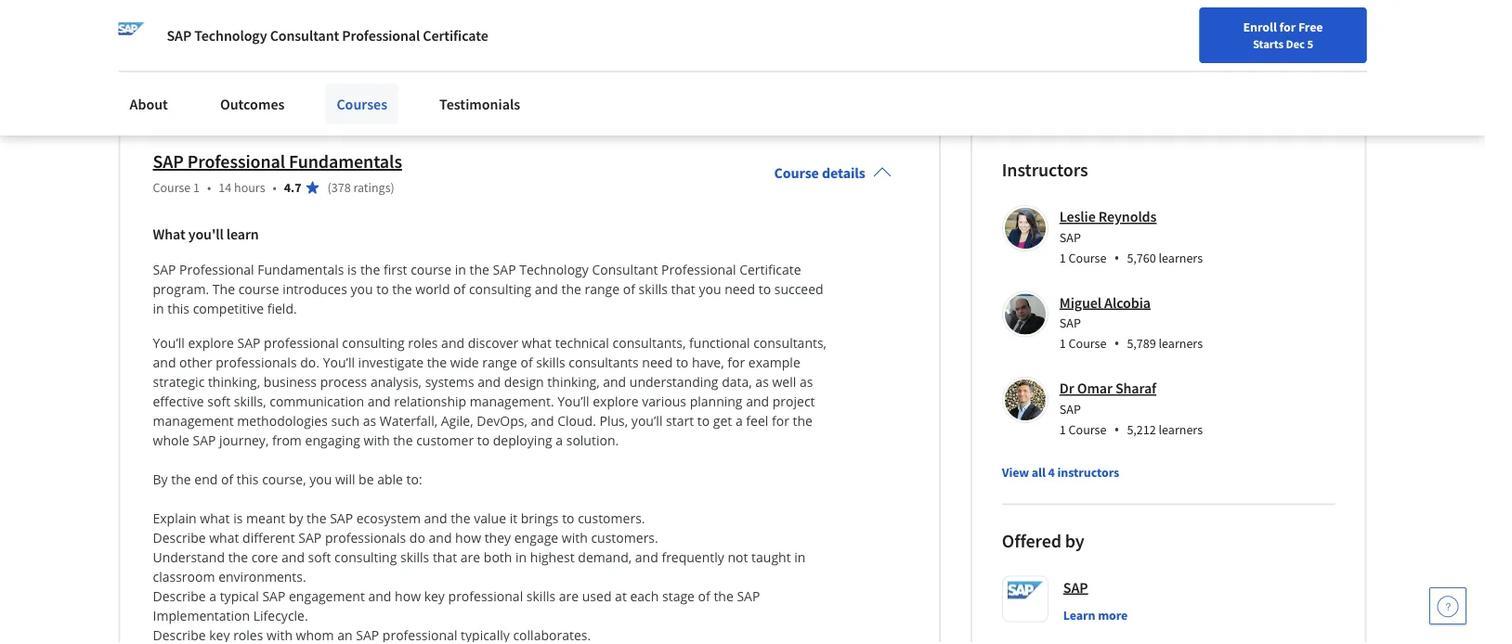 Task type: locate. For each thing, give the bounding box(es) containing it.
• inside the miguel alcobia sap 1 course • 5,789 learners
[[1114, 333, 1120, 353]]

fundamentals inside sap professional fundamentals is the first course in the sap technology consultant professional certificate program. the course introduces you to the world of consulting and the range of skills that you need to succeed in this competitive field.
[[258, 261, 344, 279]]

dr omar sharaf image
[[1005, 380, 1046, 421]]

introduces
[[283, 280, 347, 298]]

0 vertical spatial course
[[411, 261, 452, 279]]

you
[[350, 20, 373, 39], [754, 20, 777, 39], [351, 280, 373, 298], [699, 280, 721, 298], [310, 471, 332, 489]]

design
[[504, 373, 544, 391]]

to left get
[[697, 412, 710, 430]]

1 horizontal spatial range
[[585, 280, 620, 298]]

)
[[391, 179, 395, 196]]

2 vertical spatial describe
[[153, 627, 206, 644]]

learn
[[1063, 607, 1096, 624]]

and inside sap professional fundamentals is the first course in the sap technology consultant professional certificate program. the course introduces you to the world of consulting and the range of skills that you need to succeed in this competitive field.
[[535, 280, 558, 298]]

by inside "you'll explore sap professional consulting roles and discover what technical consultants, functional consultants, and other professionals do. you'll investigate the wide range of skills consultants need to have, for example strategic thinking, business process analysis, systems and design thinking, and understanding data, as well as effective soft skills, communication and relationship management. you'll explore various planning and project management methodologies such as waterfall, agile, devops, and cloud. plus, you'll start to get a feel for the whole sap journey, from engaging with the customer to deploying a solution. by the end of this course, you will be able to: explain what is meant by the sap ecosystem and the value it brings to customers. describe what different sap professionals do and how they engage with customers. understand the core and soft consulting skills that are both in highest demand, and frequently not taught in classroom environments. describe a typical sap engagement and how key professional skills are used at each stage of the sap implementation lifecycle. describe key roles with whom an sap professional typically collaborates."
[[289, 510, 303, 528]]

1 vertical spatial will
[[335, 471, 355, 489]]

2 vertical spatial what
[[209, 529, 239, 547]]

need
[[725, 280, 755, 298], [642, 354, 673, 372]]

a right have
[[434, 20, 441, 39]]

how
[[455, 529, 481, 547], [395, 588, 421, 606]]

1 horizontal spatial that
[[671, 280, 696, 298]]

1 vertical spatial technology
[[519, 261, 589, 279]]

course down leslie
[[1069, 249, 1107, 266]]

will left be
[[335, 471, 355, 489]]

for up dec
[[1280, 19, 1296, 35]]

thinking,
[[208, 373, 260, 391], [547, 373, 600, 391]]

technology inside sap professional fundamentals is the first course in the sap technology consultant professional certificate program. the course introduces you to the world of consulting and the range of skills that you need to succeed in this competitive field.
[[519, 261, 589, 279]]

leslie reynolds sap 1 course • 5,760 learners
[[1060, 208, 1203, 267]]

for up data,
[[728, 354, 745, 372]]

1 vertical spatial consulting
[[342, 334, 405, 352]]

1 vertical spatial this
[[237, 471, 259, 489]]

in
[[118, 43, 130, 61], [455, 261, 466, 279], [153, 300, 164, 318], [516, 549, 527, 567], [795, 549, 806, 567]]

that left can
[[726, 20, 751, 39]]

0 horizontal spatial as
[[363, 412, 376, 430]]

1 vertical spatial that
[[671, 280, 696, 298]]

of up design on the bottom of page
[[521, 354, 533, 372]]

you'll
[[188, 225, 224, 243]]

do.
[[300, 354, 320, 372]]

what up understand
[[209, 529, 239, 547]]

such
[[331, 412, 360, 430]]

0 vertical spatial certificate
[[423, 26, 488, 45]]

both
[[484, 549, 512, 567]]

0 horizontal spatial range
[[482, 354, 517, 372]]

• left 5,789
[[1114, 333, 1120, 353]]

0 horizontal spatial is
[[233, 510, 243, 528]]

• inside the leslie reynolds sap 1 course • 5,760 learners
[[1114, 247, 1120, 267]]

0 horizontal spatial soft
[[207, 393, 231, 411]]

you up on
[[350, 20, 373, 39]]

and up feel
[[746, 393, 769, 411]]

by
[[153, 471, 168, 489]]

for inside enroll for free starts dec 5
[[1280, 19, 1296, 35]]

in inside once you've completed the program, you will have a variety of simulated project implementations that you can refer to in interviews to evidence your hands-on experience.
[[118, 43, 130, 61]]

cloud.
[[558, 412, 596, 430]]

1 down miguel
[[1060, 335, 1066, 352]]

key
[[424, 588, 445, 606], [209, 627, 230, 644]]

•
[[207, 179, 211, 196], [273, 179, 277, 196], [1114, 247, 1120, 267], [1114, 333, 1120, 353], [1114, 419, 1120, 439]]

1 horizontal spatial thinking,
[[547, 373, 600, 391]]

project right simulated
[[570, 20, 614, 39]]

investigate
[[358, 354, 424, 372]]

meant
[[246, 510, 285, 528]]

soft
[[207, 393, 231, 411], [308, 549, 331, 567]]

2 vertical spatial consulting
[[334, 549, 397, 567]]

1 vertical spatial need
[[642, 354, 673, 372]]

• left 5,760
[[1114, 247, 1120, 267]]

skills up the consultants
[[639, 280, 668, 298]]

about link
[[118, 84, 179, 124]]

• left the 5,212
[[1114, 419, 1120, 439]]

key down do
[[424, 588, 445, 606]]

learners right 5,789
[[1159, 335, 1203, 352]]

0 horizontal spatial by
[[289, 510, 303, 528]]

• inside dr omar sharaf sap 1 course • 5,212 learners
[[1114, 419, 1120, 439]]

of inside once you've completed the program, you will have a variety of simulated project implementations that you can refer to in interviews to evidence your hands-on experience.
[[490, 20, 502, 39]]

consultants, up understanding
[[613, 334, 686, 352]]

evidence
[[216, 43, 272, 61]]

dec
[[1286, 36, 1305, 51]]

sap up discover
[[493, 261, 516, 279]]

1 horizontal spatial technology
[[519, 261, 589, 279]]

1 vertical spatial course
[[238, 280, 279, 298]]

whom
[[296, 627, 334, 644]]

help center image
[[1437, 595, 1459, 618]]

devops,
[[477, 412, 528, 430]]

will
[[376, 20, 398, 39], [335, 471, 355, 489]]

skills up collaborates.
[[527, 588, 556, 606]]

and up each
[[635, 549, 658, 567]]

0 vertical spatial by
[[289, 510, 303, 528]]

0 vertical spatial will
[[376, 20, 398, 39]]

course left details
[[774, 163, 819, 182]]

for right feel
[[772, 412, 789, 430]]

1 vertical spatial range
[[482, 354, 517, 372]]

sap professional fundamentals link
[[153, 150, 402, 173]]

1 vertical spatial learners
[[1159, 335, 1203, 352]]

learners right the 5,212
[[1159, 421, 1203, 438]]

0 vertical spatial range
[[585, 280, 620, 298]]

learners inside the miguel alcobia sap 1 course • 5,789 learners
[[1159, 335, 1203, 352]]

0 vertical spatial learners
[[1159, 249, 1203, 266]]

None search field
[[265, 12, 711, 49]]

professional left typically
[[383, 627, 457, 644]]

professionals
[[216, 354, 297, 372], [325, 529, 406, 547]]

1 inside the miguel alcobia sap 1 course • 5,789 learners
[[1060, 335, 1066, 352]]

in right taught
[[795, 549, 806, 567]]

it
[[510, 510, 518, 528]]

1 horizontal spatial certificate
[[740, 261, 801, 279]]

describe
[[153, 529, 206, 547], [153, 588, 206, 606], [153, 627, 206, 644]]

sap down leslie
[[1060, 229, 1081, 246]]

learners inside the leslie reynolds sap 1 course • 5,760 learners
[[1159, 249, 1203, 266]]

1 horizontal spatial key
[[424, 588, 445, 606]]

soft up engagement
[[308, 549, 331, 567]]

do
[[410, 529, 425, 547]]

view all 4 instructors button
[[1002, 463, 1119, 482]]

typical
[[220, 588, 259, 606]]

course down miguel
[[1069, 335, 1107, 352]]

miguel alcobia sap 1 course • 5,789 learners
[[1060, 293, 1203, 353]]

consultant left on
[[270, 26, 339, 45]]

roles up investigate
[[408, 334, 438, 352]]

1 horizontal spatial how
[[455, 529, 481, 547]]

1 vertical spatial describe
[[153, 588, 206, 606]]

project down well
[[773, 393, 815, 411]]

more
[[1098, 607, 1128, 624]]

0 vertical spatial for
[[1280, 19, 1296, 35]]

typically
[[461, 627, 510, 644]]

sap professional fundamentals
[[153, 150, 402, 173]]

thinking, up skills,
[[208, 373, 260, 391]]

1 learners from the top
[[1159, 249, 1203, 266]]

1 vertical spatial for
[[728, 354, 745, 372]]

3 learners from the top
[[1159, 421, 1203, 438]]

consulting inside sap professional fundamentals is the first course in the sap technology consultant professional certificate program. the course introduces you to the world of consulting and the range of skills that you need to succeed in this competitive field.
[[469, 280, 532, 298]]

1 horizontal spatial need
[[725, 280, 755, 298]]

that left both
[[433, 549, 457, 567]]

consulting down ecosystem
[[334, 549, 397, 567]]

is inside "you'll explore sap professional consulting roles and discover what technical consultants, functional consultants, and other professionals do. you'll investigate the wide range of skills consultants need to have, for example strategic thinking, business process analysis, systems and design thinking, and understanding data, as well as effective soft skills, communication and relationship management. you'll explore various planning and project management methodologies such as waterfall, agile, devops, and cloud. plus, you'll start to get a feel for the whole sap journey, from engaging with the customer to deploying a solution. by the end of this course, you will be able to: explain what is meant by the sap ecosystem and the value it brings to customers. describe what different sap professionals do and how they engage with customers. understand the core and soft consulting skills that are both in highest demand, and frequently not taught in classroom environments. describe a typical sap engagement and how key professional skills are used at each stage of the sap implementation lifecycle. describe key roles with whom an sap professional typically collaborates."
[[233, 510, 243, 528]]

to down completed
[[201, 43, 213, 61]]

customer
[[416, 432, 474, 450]]

view
[[1002, 464, 1029, 481]]

0 horizontal spatial course
[[238, 280, 279, 298]]

professional up the do.
[[264, 334, 339, 352]]

sharaf
[[1116, 379, 1157, 398]]

2 vertical spatial with
[[267, 627, 293, 644]]

2 learners from the top
[[1159, 335, 1203, 352]]

1 vertical spatial how
[[395, 588, 421, 606]]

certificate inside sap professional fundamentals is the first course in the sap technology consultant professional certificate program. the course introduces you to the world of consulting and the range of skills that you need to succeed in this competitive field.
[[740, 261, 801, 279]]

functional
[[689, 334, 750, 352]]

sap professional fundamentals is the first course in the sap technology consultant professional certificate program. the course introduces you to the world of consulting and the range of skills that you need to succeed in this competitive field.
[[153, 261, 827, 318]]

1 thinking, from the left
[[208, 373, 260, 391]]

0 horizontal spatial for
[[728, 354, 745, 372]]

each
[[630, 588, 659, 606]]

of
[[490, 20, 502, 39], [453, 280, 466, 298], [623, 280, 635, 298], [521, 354, 533, 372], [221, 471, 233, 489], [698, 588, 710, 606]]

1 horizontal spatial with
[[364, 432, 390, 450]]

sap right once
[[167, 26, 192, 45]]

is
[[347, 261, 357, 279], [233, 510, 243, 528]]

1 vertical spatial soft
[[308, 549, 331, 567]]

world
[[416, 280, 450, 298]]

1 horizontal spatial soft
[[308, 549, 331, 567]]

what down end
[[200, 510, 230, 528]]

are
[[461, 549, 480, 567], [559, 588, 579, 606]]

you'll up cloud.
[[558, 393, 590, 411]]

different
[[243, 529, 295, 547]]

explore up the plus,
[[593, 393, 639, 411]]

course down omar
[[1069, 421, 1107, 438]]

they
[[485, 529, 511, 547]]

learners right 5,760
[[1159, 249, 1203, 266]]

roles down lifecycle.
[[233, 627, 263, 644]]

2 vertical spatial learners
[[1159, 421, 1203, 438]]

1 horizontal spatial are
[[559, 588, 579, 606]]

0 vertical spatial explore
[[188, 334, 234, 352]]

course inside the miguel alcobia sap 1 course • 5,789 learners
[[1069, 335, 1107, 352]]

0 horizontal spatial certificate
[[423, 26, 488, 45]]

enroll for free starts dec 5
[[1243, 19, 1323, 51]]

2 horizontal spatial as
[[800, 373, 813, 391]]

1 horizontal spatial course
[[411, 261, 452, 279]]

a down cloud.
[[556, 432, 563, 450]]

consulting up investigate
[[342, 334, 405, 352]]

0 vertical spatial consultant
[[270, 26, 339, 45]]

fundamentals
[[289, 150, 402, 173], [258, 261, 344, 279]]

can
[[780, 20, 803, 39]]

to left succeed
[[759, 280, 771, 298]]

2 horizontal spatial you'll
[[558, 393, 590, 411]]

learners for alcobia
[[1159, 335, 1203, 352]]

sap down competitive
[[237, 334, 261, 352]]

0 horizontal spatial technology
[[194, 26, 267, 45]]

technology
[[194, 26, 267, 45], [519, 261, 589, 279]]

is left first
[[347, 261, 357, 279]]

fundamentals for sap professional fundamentals is the first course in the sap technology consultant professional certificate program. the course introduces you to the world of consulting and the range of skills that you need to succeed in this competitive field.
[[258, 261, 344, 279]]

0 vertical spatial is
[[347, 261, 357, 279]]

0 horizontal spatial roles
[[233, 627, 263, 644]]

0 vertical spatial with
[[364, 432, 390, 450]]

fundamentals up introduces
[[258, 261, 344, 279]]

need up functional
[[725, 280, 755, 298]]

0 vertical spatial key
[[424, 588, 445, 606]]

course inside dr omar sharaf sap 1 course • 5,212 learners
[[1069, 421, 1107, 438]]

need inside sap professional fundamentals is the first course in the sap technology consultant professional certificate program. the course introduces you to the world of consulting and the range of skills that you need to succeed in this competitive field.
[[725, 280, 755, 298]]

0 horizontal spatial consultants,
[[613, 334, 686, 352]]

of right world
[[453, 280, 466, 298]]

consulting
[[469, 280, 532, 298], [342, 334, 405, 352], [334, 549, 397, 567]]

explore up other
[[188, 334, 234, 352]]

understanding
[[630, 373, 719, 391]]

0 horizontal spatial project
[[570, 20, 614, 39]]

you'll up the process
[[323, 354, 355, 372]]

1 vertical spatial roles
[[233, 627, 263, 644]]

competitive
[[193, 300, 264, 318]]

0 horizontal spatial thinking,
[[208, 373, 260, 391]]

1 horizontal spatial project
[[773, 393, 815, 411]]

professional up typically
[[448, 588, 523, 606]]

1 inside dr omar sharaf sap 1 course • 5,212 learners
[[1060, 421, 1066, 438]]

the right meant
[[307, 510, 327, 528]]

you left can
[[754, 20, 777, 39]]

are left the used
[[559, 588, 579, 606]]

the inside once you've completed the program, you will have a variety of simulated project implementations that you can refer to in interviews to evidence your hands-on experience.
[[267, 20, 287, 39]]

you'll explore sap professional consulting roles and discover what technical consultants, functional consultants, and other professionals do. you'll investigate the wide range of skills consultants need to have, for example strategic thinking, business process analysis, systems and design thinking, and understanding data, as well as effective soft skills, communication and relationship management. you'll explore various planning and project management methodologies such as waterfall, agile, devops, and cloud. plus, you'll start to get a feel for the whole sap journey, from engaging with the customer to deploying a solution. by the end of this course, you will be able to: explain what is meant by the sap ecosystem and the value it brings to customers. describe what different sap professionals do and how they engage with customers. understand the core and soft consulting skills that are both in highest demand, and frequently not taught in classroom environments. describe a typical sap engagement and how key professional skills are used at each stage of the sap implementation lifecycle. describe key roles with whom an sap professional typically collaborates.
[[153, 334, 830, 644]]

refer
[[806, 20, 835, 39]]

1 down dr
[[1060, 421, 1066, 438]]

0 horizontal spatial professionals
[[216, 354, 297, 372]]

course details
[[774, 163, 866, 182]]

course
[[774, 163, 819, 182], [153, 179, 191, 196], [1069, 249, 1107, 266], [1069, 335, 1107, 352], [1069, 421, 1107, 438]]

effective
[[153, 393, 204, 411]]

consultant
[[270, 26, 339, 45], [592, 261, 658, 279]]

1 inside the leslie reynolds sap 1 course • 5,760 learners
[[1060, 249, 1066, 266]]

technology right you've
[[194, 26, 267, 45]]

the down not
[[714, 588, 734, 606]]

1 horizontal spatial professionals
[[325, 529, 406, 547]]

and right the core
[[281, 549, 305, 567]]

sap down not
[[737, 588, 760, 606]]

as right well
[[800, 373, 813, 391]]

project
[[570, 20, 614, 39], [773, 393, 815, 411]]

is left meant
[[233, 510, 243, 528]]

0 vertical spatial that
[[726, 20, 751, 39]]

consultant up technical
[[592, 261, 658, 279]]

in down once
[[118, 43, 130, 61]]

that inside once you've completed the program, you will have a variety of simulated project implementations that you can refer to in interviews to evidence your hands-on experience.
[[726, 20, 751, 39]]

1 vertical spatial by
[[1065, 529, 1085, 553]]

you'll
[[153, 334, 185, 352], [323, 354, 355, 372], [558, 393, 590, 411]]

0 vertical spatial are
[[461, 549, 480, 567]]

• left 4.7
[[273, 179, 277, 196]]

describe down implementation
[[153, 627, 206, 644]]

5,212
[[1127, 421, 1156, 438]]

relationship
[[394, 393, 466, 411]]

key down implementation
[[209, 627, 230, 644]]

waterfall,
[[380, 412, 438, 430]]

2 horizontal spatial that
[[726, 20, 751, 39]]

1 vertical spatial certificate
[[740, 261, 801, 279]]

you'll
[[632, 412, 663, 430]]

0 horizontal spatial will
[[335, 471, 355, 489]]

that up functional
[[671, 280, 696, 298]]

as left well
[[756, 373, 769, 391]]

the up technical
[[561, 280, 581, 298]]

project inside once you've completed the program, you will have a variety of simulated project implementations that you can refer to in interviews to evidence your hands-on experience.
[[570, 20, 614, 39]]

0 horizontal spatial consultant
[[270, 26, 339, 45]]

an
[[337, 627, 353, 644]]

you inside "you'll explore sap professional consulting roles and discover what technical consultants, functional consultants, and other professionals do. you'll investigate the wide range of skills consultants need to have, for example strategic thinking, business process analysis, systems and design thinking, and understanding data, as well as effective soft skills, communication and relationship management. you'll explore various planning and project management methodologies such as waterfall, agile, devops, and cloud. plus, you'll start to get a feel for the whole sap journey, from engaging with the customer to deploying a solution. by the end of this course, you will be able to: explain what is meant by the sap ecosystem and the value it brings to customers. describe what different sap professionals do and how they engage with customers. understand the core and soft consulting skills that are both in highest demand, and frequently not taught in classroom environments. describe a typical sap engagement and how key professional skills are used at each stage of the sap implementation lifecycle. describe key roles with whom an sap professional typically collaborates."
[[310, 471, 332, 489]]

offered
[[1002, 529, 1062, 553]]

1 vertical spatial project
[[773, 393, 815, 411]]

the left the core
[[228, 549, 248, 567]]

sap inside dr omar sharaf sap 1 course • 5,212 learners
[[1060, 401, 1081, 417]]

ratings
[[353, 179, 391, 196]]

1 horizontal spatial roles
[[408, 334, 438, 352]]

0 vertical spatial fundamentals
[[289, 150, 402, 173]]

have
[[401, 20, 431, 39]]

by
[[289, 510, 303, 528], [1065, 529, 1085, 553]]

1 vertical spatial is
[[233, 510, 243, 528]]

1 horizontal spatial explore
[[593, 393, 639, 411]]

1 vertical spatial fundamentals
[[258, 261, 344, 279]]

0 horizontal spatial this
[[167, 300, 190, 318]]

1 vertical spatial consultant
[[592, 261, 658, 279]]

testimonials
[[439, 95, 520, 113]]

2 vertical spatial that
[[433, 549, 457, 567]]

2 vertical spatial you'll
[[558, 393, 590, 411]]

course up world
[[411, 261, 452, 279]]

0 horizontal spatial that
[[433, 549, 457, 567]]

2 horizontal spatial for
[[1280, 19, 1296, 35]]

thinking, down the consultants
[[547, 373, 600, 391]]

1 vertical spatial you'll
[[323, 354, 355, 372]]

0 horizontal spatial you'll
[[153, 334, 185, 352]]

0 vertical spatial project
[[570, 20, 614, 39]]

1 vertical spatial key
[[209, 627, 230, 644]]

2 consultants, from the left
[[754, 334, 827, 352]]

able
[[377, 471, 403, 489]]

view all 4 instructors
[[1002, 464, 1119, 481]]

as right such
[[363, 412, 376, 430]]

certificate up succeed
[[740, 261, 801, 279]]

this left course,
[[237, 471, 259, 489]]

sap left ecosystem
[[330, 510, 353, 528]]



Task type: vqa. For each thing, say whether or not it's contained in the screenshot.
Suggestion Image
no



Task type: describe. For each thing, give the bounding box(es) containing it.
1 vertical spatial explore
[[593, 393, 639, 411]]

14
[[219, 179, 232, 196]]

1 horizontal spatial by
[[1065, 529, 1085, 553]]

the down first
[[392, 280, 412, 298]]

3 describe from the top
[[153, 627, 206, 644]]

the down well
[[793, 412, 813, 430]]

field.
[[267, 300, 297, 318]]

frequently
[[662, 549, 724, 567]]

communication
[[270, 393, 364, 411]]

brings
[[521, 510, 559, 528]]

learners for reynolds
[[1159, 249, 1203, 266]]

range inside sap professional fundamentals is the first course in the sap technology consultant professional certificate program. the course introduces you to the world of consulting and the range of skills that you need to succeed in this competitive field.
[[585, 280, 620, 298]]

• for course
[[273, 179, 277, 196]]

get
[[713, 412, 732, 430]]

at
[[615, 588, 627, 606]]

this inside sap professional fundamentals is the first course in the sap technology consultant professional certificate program. the course introduces you to the world of consulting and the range of skills that you need to succeed in this competitive field.
[[167, 300, 190, 318]]

the up systems
[[427, 354, 447, 372]]

strategic
[[153, 373, 205, 391]]

sap up learn
[[1063, 579, 1088, 597]]

course details button
[[759, 137, 906, 208]]

2 describe from the top
[[153, 588, 206, 606]]

and right do
[[429, 529, 452, 547]]

course 1 • 14 hours •
[[153, 179, 277, 196]]

ecosystem
[[356, 510, 421, 528]]

1 vertical spatial professionals
[[325, 529, 406, 547]]

5
[[1307, 36, 1314, 51]]

skills up design on the bottom of page
[[536, 354, 565, 372]]

will inside once you've completed the program, you will have a variety of simulated project implementations that you can refer to in interviews to evidence your hands-on experience.
[[376, 20, 398, 39]]

experience.
[[368, 43, 440, 61]]

the up discover
[[470, 261, 490, 279]]

have,
[[692, 354, 724, 372]]

0 vertical spatial technology
[[194, 26, 267, 45]]

to:
[[406, 471, 422, 489]]

journey,
[[219, 432, 269, 450]]

0 horizontal spatial explore
[[188, 334, 234, 352]]

of up the consultants
[[623, 280, 635, 298]]

0 horizontal spatial how
[[395, 588, 421, 606]]

courses link
[[325, 84, 399, 124]]

sap right "an"
[[356, 627, 379, 644]]

technical
[[555, 334, 609, 352]]

to up understanding
[[676, 354, 689, 372]]

• left 14
[[207, 179, 211, 196]]

the right by
[[171, 471, 191, 489]]

analysis,
[[371, 373, 422, 391]]

1 vertical spatial professional
[[448, 588, 523, 606]]

2 horizontal spatial with
[[562, 529, 588, 547]]

collaborates.
[[513, 627, 591, 644]]

sap inside the miguel alcobia sap 1 course • 5,789 learners
[[1060, 315, 1081, 332]]

the down waterfall,
[[393, 432, 413, 450]]

0 vertical spatial soft
[[207, 393, 231, 411]]

example
[[749, 354, 801, 372]]

and up strategic
[[153, 354, 176, 372]]

dr omar sharaf link
[[1060, 379, 1157, 398]]

succeed
[[774, 280, 824, 298]]

project inside "you'll explore sap professional consulting roles and discover what technical consultants, functional consultants, and other professionals do. you'll investigate the wide range of skills consultants need to have, for example strategic thinking, business process analysis, systems and design thinking, and understanding data, as well as effective soft skills, communication and relationship management. you'll explore various planning and project management methodologies such as waterfall, agile, devops, and cloud. plus, you'll start to get a feel for the whole sap journey, from engaging with the customer to deploying a solution. by the end of this course, you will be able to: explain what is meant by the sap ecosystem and the value it brings to customers. describe what different sap professionals do and how they engage with customers. understand the core and soft consulting skills that are both in highest demand, and frequently not taught in classroom environments. describe a typical sap engagement and how key professional skills are used at each stage of the sap implementation lifecycle. describe key roles with whom an sap professional typically collaborates."
[[773, 393, 815, 411]]

sap image
[[118, 22, 144, 48]]

0 horizontal spatial key
[[209, 627, 230, 644]]

and down the consultants
[[603, 373, 626, 391]]

you right introduces
[[351, 280, 373, 298]]

and up management.
[[478, 373, 501, 391]]

378
[[331, 179, 351, 196]]

a up implementation
[[209, 588, 216, 606]]

start
[[666, 412, 694, 430]]

hands-
[[306, 43, 349, 61]]

from
[[272, 432, 302, 450]]

engage
[[514, 529, 558, 547]]

leslie
[[1060, 208, 1096, 226]]

planning
[[690, 393, 743, 411]]

once
[[118, 20, 150, 39]]

sap link
[[1063, 576, 1088, 599]]

outcomes
[[220, 95, 285, 113]]

skills inside sap professional fundamentals is the first course in the sap technology consultant professional certificate program. the course introduces you to the world of consulting and the range of skills that you need to succeed in this competitive field.
[[639, 280, 668, 298]]

fundamentals for sap professional fundamentals
[[289, 150, 402, 173]]

used
[[582, 588, 612, 606]]

0 horizontal spatial are
[[461, 549, 480, 567]]

0 vertical spatial professionals
[[216, 354, 297, 372]]

sap up course 1 • 14 hours •
[[153, 150, 184, 173]]

0 horizontal spatial with
[[267, 627, 293, 644]]

and right engagement
[[368, 588, 391, 606]]

environments.
[[218, 568, 306, 586]]

1 left 14
[[193, 179, 200, 196]]

highest
[[530, 549, 575, 567]]

hours
[[234, 179, 265, 196]]

show notifications image
[[1235, 23, 1257, 46]]

to right refer
[[838, 20, 850, 39]]

you up functional
[[699, 280, 721, 298]]

starts
[[1253, 36, 1284, 51]]

1 vertical spatial customers.
[[591, 529, 658, 547]]

sap up program.
[[153, 261, 176, 279]]

sap right "different"
[[298, 529, 322, 547]]

consultant inside sap professional fundamentals is the first course in the sap technology consultant professional certificate program. the course introduces you to the world of consulting and the range of skills that you need to succeed in this competitive field.
[[592, 261, 658, 279]]

course up the what
[[153, 179, 191, 196]]

skills down do
[[400, 549, 429, 567]]

• for leslie
[[1114, 247, 1120, 267]]

in right first
[[455, 261, 466, 279]]

of right end
[[221, 471, 233, 489]]

management.
[[470, 393, 554, 411]]

miguel alcobia image
[[1005, 294, 1046, 335]]

1 consultants, from the left
[[613, 334, 686, 352]]

to down first
[[376, 280, 389, 298]]

0 vertical spatial roles
[[408, 334, 438, 352]]

that inside sap professional fundamentals is the first course in the sap technology consultant professional certificate program. the course introduces you to the world of consulting and the range of skills that you need to succeed in this competitive field.
[[671, 280, 696, 298]]

1 vertical spatial what
[[200, 510, 230, 528]]

leslie reynolds image
[[1005, 208, 1046, 249]]

business
[[264, 373, 317, 391]]

course inside the leslie reynolds sap 1 course • 5,760 learners
[[1069, 249, 1107, 266]]

2 thinking, from the left
[[547, 373, 600, 391]]

learn more
[[1063, 607, 1128, 624]]

discover
[[468, 334, 519, 352]]

explain
[[153, 510, 197, 528]]

a right get
[[736, 412, 743, 430]]

instructors
[[1002, 158, 1088, 182]]

1 describe from the top
[[153, 529, 206, 547]]

end
[[194, 471, 218, 489]]

this inside "you'll explore sap professional consulting roles and discover what technical consultants, functional consultants, and other professionals do. you'll investigate the wide range of skills consultants need to have, for example strategic thinking, business process analysis, systems and design thinking, and understanding data, as well as effective soft skills, communication and relationship management. you'll explore various planning and project management methodologies such as waterfall, agile, devops, and cloud. plus, you'll start to get a feel for the whole sap journey, from engaging with the customer to deploying a solution. by the end of this course, you will be able to: explain what is meant by the sap ecosystem and the value it brings to customers. describe what different sap professionals do and how they engage with customers. understand the core and soft consulting skills that are both in highest demand, and frequently not taught in classroom environments. describe a typical sap engagement and how key professional skills are used at each stage of the sap implementation lifecycle. describe key roles with whom an sap professional typically collaborates."
[[237, 471, 259, 489]]

sap up lifecycle.
[[262, 588, 286, 606]]

course inside dropdown button
[[774, 163, 819, 182]]

coursera image
[[22, 15, 140, 45]]

0 vertical spatial professional
[[264, 334, 339, 352]]

value
[[474, 510, 506, 528]]

classroom
[[153, 568, 215, 586]]

1 horizontal spatial you'll
[[323, 354, 355, 372]]

what you'll learn
[[153, 225, 259, 243]]

1 vertical spatial are
[[559, 588, 579, 606]]

to down devops, at the left bottom of the page
[[477, 432, 490, 450]]

sap technology consultant  professional certificate
[[167, 26, 488, 45]]

the left value
[[451, 510, 471, 528]]

need inside "you'll explore sap professional consulting roles and discover what technical consultants, functional consultants, and other professionals do. you'll investigate the wide range of skills consultants need to have, for example strategic thinking, business process analysis, systems and design thinking, and understanding data, as well as effective soft skills, communication and relationship management. you'll explore various planning and project management methodologies such as waterfall, agile, devops, and cloud. plus, you'll start to get a feel for the whole sap journey, from engaging with the customer to deploying a solution. by the end of this course, you will be able to: explain what is meant by the sap ecosystem and the value it brings to customers. describe what different sap professionals do and how they engage with customers. understand the core and soft consulting skills that are both in highest demand, and frequently not taught in classroom environments. describe a typical sap engagement and how key professional skills are used at each stage of the sap implementation lifecycle. describe key roles with whom an sap professional typically collaborates."
[[642, 354, 673, 372]]

skills,
[[234, 393, 266, 411]]

methodologies
[[237, 412, 328, 430]]

not
[[728, 549, 748, 567]]

other
[[179, 354, 212, 372]]

learners inside dr omar sharaf sap 1 course • 5,212 learners
[[1159, 421, 1203, 438]]

and up wide
[[441, 334, 465, 352]]

lifecycle.
[[253, 607, 308, 625]]

learn more button
[[1063, 607, 1128, 625]]

engaging
[[305, 432, 360, 450]]

simulated
[[505, 20, 567, 39]]

miguel alcobia link
[[1060, 293, 1151, 312]]

of right stage
[[698, 588, 710, 606]]

• for miguel
[[1114, 333, 1120, 353]]

and up deploying
[[531, 412, 554, 430]]

course,
[[262, 471, 306, 489]]

on
[[349, 43, 365, 61]]

deploying
[[493, 432, 552, 450]]

sap inside the leslie reynolds sap 1 course • 5,760 learners
[[1060, 229, 1081, 246]]

agile,
[[441, 412, 473, 430]]

program,
[[290, 20, 347, 39]]

be
[[359, 471, 374, 489]]

understand
[[153, 549, 225, 567]]

sap down management
[[193, 432, 216, 450]]

to right brings
[[562, 510, 575, 528]]

and up do
[[424, 510, 447, 528]]

solution.
[[566, 432, 619, 450]]

in down program.
[[153, 300, 164, 318]]

1 horizontal spatial as
[[756, 373, 769, 391]]

first
[[384, 261, 407, 279]]

plus,
[[600, 412, 628, 430]]

is inside sap professional fundamentals is the first course in the sap technology consultant professional certificate program. the course introduces you to the world of consulting and the range of skills that you need to succeed in this competitive field.
[[347, 261, 357, 279]]

2 vertical spatial professional
[[383, 627, 457, 644]]

management
[[153, 412, 234, 430]]

0 vertical spatial customers.
[[578, 510, 645, 528]]

5,760
[[1127, 249, 1156, 266]]

4
[[1048, 464, 1055, 481]]

will inside "you'll explore sap professional consulting roles and discover what technical consultants, functional consultants, and other professionals do. you'll investigate the wide range of skills consultants need to have, for example strategic thinking, business process analysis, systems and design thinking, and understanding data, as well as effective soft skills, communication and relationship management. you'll explore various planning and project management methodologies such as waterfall, agile, devops, and cloud. plus, you'll start to get a feel for the whole sap journey, from engaging with the customer to deploying a solution. by the end of this course, you will be able to: explain what is meant by the sap ecosystem and the value it brings to customers. describe what different sap professionals do and how they engage with customers. understand the core and soft consulting skills that are both in highest demand, and frequently not taught in classroom environments. describe a typical sap engagement and how key professional skills are used at each stage of the sap implementation lifecycle. describe key roles with whom an sap professional typically collaborates."
[[335, 471, 355, 489]]

free
[[1299, 19, 1323, 35]]

that inside "you'll explore sap professional consulting roles and discover what technical consultants, functional consultants, and other professionals do. you'll investigate the wide range of skills consultants need to have, for example strategic thinking, business process analysis, systems and design thinking, and understanding data, as well as effective soft skills, communication and relationship management. you'll explore various planning and project management methodologies such as waterfall, agile, devops, and cloud. plus, you'll start to get a feel for the whole sap journey, from engaging with the customer to deploying a solution. by the end of this course, you will be able to: explain what is meant by the sap ecosystem and the value it brings to customers. describe what different sap professionals do and how they engage with customers. understand the core and soft consulting skills that are both in highest demand, and frequently not taught in classroom environments. describe a typical sap engagement and how key professional skills are used at each stage of the sap implementation lifecycle. describe key roles with whom an sap professional typically collaborates."
[[433, 549, 457, 567]]

the left first
[[360, 261, 380, 279]]

a inside once you've completed the program, you will have a variety of simulated project implementations that you can refer to in interviews to evidence your hands-on experience.
[[434, 20, 441, 39]]

range inside "you'll explore sap professional consulting roles and discover what technical consultants, functional consultants, and other professionals do. you'll investigate the wide range of skills consultants need to have, for example strategic thinking, business process analysis, systems and design thinking, and understanding data, as well as effective soft skills, communication and relationship management. you'll explore various planning and project management methodologies such as waterfall, agile, devops, and cloud. plus, you'll start to get a feel for the whole sap journey, from engaging with the customer to deploying a solution. by the end of this course, you will be able to: explain what is meant by the sap ecosystem and the value it brings to customers. describe what different sap professionals do and how they engage with customers. understand the core and soft consulting skills that are both in highest demand, and frequently not taught in classroom environments. describe a typical sap engagement and how key professional skills are used at each stage of the sap implementation lifecycle. describe key roles with whom an sap professional typically collaborates."
[[482, 354, 517, 372]]

and down analysis,
[[368, 393, 391, 411]]

about
[[130, 95, 168, 113]]

stage
[[662, 588, 695, 606]]

completed
[[197, 20, 264, 39]]

0 vertical spatial what
[[522, 334, 552, 352]]

alcobia
[[1105, 293, 1151, 312]]

interviews
[[133, 43, 198, 61]]

2 vertical spatial for
[[772, 412, 789, 430]]

dr omar sharaf sap 1 course • 5,212 learners
[[1060, 379, 1203, 439]]

in right both
[[516, 549, 527, 567]]

instructors
[[1058, 464, 1119, 481]]



